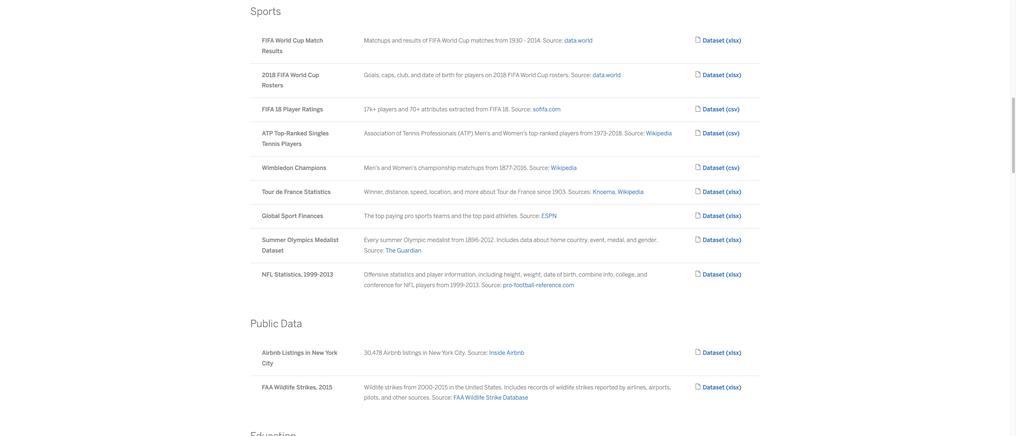 Task type: describe. For each thing, give the bounding box(es) containing it.
and left more
[[453, 189, 463, 196]]

cup left "rosters."
[[537, 72, 548, 79]]

wildlife inside wildlife strikes from 2000-2015 in the united states. includes records of wildlife strikes reported by airlines, airports, pilots, and other sources. source:
[[364, 384, 383, 391]]

knoema link
[[593, 189, 615, 196]]

faa wildlife strikes, 2015
[[262, 384, 332, 391]]

( for 17k+ players and 70+ attributes extracted from fifa 18. source: sofifa.com
[[726, 106, 728, 113]]

dataset inside summer olympics medalist dataset
[[262, 247, 284, 254]]

statistics
[[304, 189, 331, 196]]

source: right city.
[[468, 350, 488, 357]]

wikipedia for knoema
[[618, 189, 644, 196]]

17k+ players and 70+ attributes extracted from fifa 18. source: sofifa.com
[[364, 106, 561, 113]]

championship
[[418, 165, 456, 172]]

8 ( from the top
[[726, 237, 728, 244]]

paying
[[386, 213, 403, 220]]

3 airbnb from the left
[[507, 350, 524, 357]]

from inside wildlife strikes from 2000-2015 in the united states. includes records of wildlife strikes reported by airlines, airports, pilots, and other sources. source:
[[404, 384, 417, 391]]

the inside wildlife strikes from 2000-2015 in the united states. includes records of wildlife strikes reported by airlines, airports, pilots, and other sources. source:
[[455, 384, 464, 391]]

medal,
[[608, 237, 625, 244]]

2018 fifa world cup rosters
[[262, 72, 319, 89]]

fifa left 18
[[262, 106, 274, 113]]

tour de france statistics
[[262, 189, 331, 196]]

from inside offensive statistics and player information, including height, weight, date of birth, combine info, college, and conference for nfl players from 1999-2013. source:
[[436, 282, 449, 289]]

dataset ( xlsx ) for the top paying pro sports teams and the top paid athletes. source:
[[703, 213, 742, 220]]

0 vertical spatial nfl
[[262, 271, 273, 278]]

players left on
[[465, 72, 484, 79]]

0 vertical spatial the
[[463, 213, 471, 220]]

fifa inside 'fifa world cup match results'
[[262, 37, 274, 44]]

wildlife for faa wildlife strikes, 2015
[[274, 384, 295, 391]]

dataset for 30,478 airbnb listings in new york city. source:
[[703, 350, 725, 357]]

pro-football-reference.com
[[503, 282, 575, 289]]

) for 30,478 airbnb listings in new york city. source: inside airbnb
[[739, 350, 742, 357]]

1903.
[[552, 189, 567, 196]]

dataset for goals, caps, club, and date of birth for players on 2018 fifa world cup rosters. source:
[[703, 72, 725, 79]]

winner,
[[364, 189, 384, 196]]

xlsx for winner, distance, speed, location, and more about tour de france since 1903. sources:
[[728, 189, 739, 196]]

2000-
[[418, 384, 435, 391]]

1896-
[[466, 237, 481, 244]]

combine
[[579, 271, 602, 278]]

2 de from the left
[[510, 189, 517, 196]]

0 horizontal spatial women's
[[392, 165, 417, 172]]

source: inside wildlife strikes from 2000-2015 in the united states. includes records of wildlife strikes reported by airlines, airports, pilots, and other sources. source:
[[432, 395, 452, 402]]

wimbledon
[[262, 165, 293, 172]]

faa wildlife strike database
[[454, 395, 528, 402]]

) for association of tennis professionals (atp) men's and women's top-ranked players from 1973-2018. source: wikipedia
[[737, 130, 740, 137]]

1 horizontal spatial wikipedia link
[[618, 189, 644, 196]]

information,
[[445, 271, 477, 278]]

70+
[[410, 106, 420, 113]]

pro-football-reference.com link
[[503, 282, 575, 289]]

birth,
[[564, 271, 578, 278]]

0 horizontal spatial men's
[[364, 165, 380, 172]]

source: right 2018.
[[625, 130, 645, 137]]

singles
[[309, 130, 329, 137]]

( for 30,478 airbnb listings in new york city. source: inside airbnb
[[726, 350, 728, 357]]

dataset ( xlsx ) for 30,478 airbnb listings in new york city. source:
[[703, 350, 742, 357]]

for inside offensive statistics and player information, including height, weight, date of birth, combine info, college, and conference for nfl players from 1999-2013. source:
[[395, 282, 403, 289]]

2013.
[[466, 282, 480, 289]]

info,
[[603, 271, 615, 278]]

xlsx for matchups and results of fifa world cup matches from 1930 - 2014. source:
[[728, 37, 739, 44]]

2 tour from the left
[[497, 189, 509, 196]]

winner, distance, speed, location, and more about tour de france since 1903. sources: knoema , wikipedia
[[364, 189, 644, 196]]

by
[[619, 384, 626, 391]]

more
[[465, 189, 479, 196]]

since
[[537, 189, 551, 196]]

strike
[[486, 395, 502, 402]]

2015 inside wildlife strikes from 2000-2015 in the united states. includes records of wildlife strikes reported by airlines, airports, pilots, and other sources. source:
[[435, 384, 448, 391]]

0 horizontal spatial about
[[480, 189, 496, 196]]

inside airbnb link
[[489, 350, 524, 357]]

height,
[[504, 271, 522, 278]]

of inside wildlife strikes from 2000-2015 in the united states. includes records of wildlife strikes reported by airlines, airports, pilots, and other sources. source:
[[550, 384, 555, 391]]

summer
[[380, 237, 403, 244]]

cup inside 'fifa world cup match results'
[[293, 37, 304, 44]]

( for association of tennis professionals (atp) men's and women's top-ranked players from 1973-2018. source: wikipedia
[[726, 130, 728, 137]]

global
[[262, 213, 280, 220]]

data.world link for matchups and results of fifa world cup matches from 1930 - 2014. source:
[[565, 37, 593, 44]]

city
[[262, 360, 273, 367]]

matchups
[[364, 37, 391, 44]]

attributes
[[422, 106, 448, 113]]

includes inside the every summer olympic medalist from 1896-2012. includes data about home country, event, medal, and gender. source:
[[497, 237, 519, 244]]

on
[[485, 72, 492, 79]]

xlsx for 30,478 airbnb listings in new york city. source:
[[728, 350, 739, 357]]

statistics
[[390, 271, 414, 278]]

college,
[[616, 271, 636, 278]]

( for men's and women's championship matchups from 1877-2016. source: wikipedia
[[726, 165, 728, 172]]

dataset ( csv ) for players
[[703, 130, 740, 137]]

1877-
[[500, 165, 514, 172]]

dataset ( xlsx ) for winner, distance, speed, location, and more about tour de france since 1903. sources:
[[703, 189, 742, 196]]

1 2015 from the left
[[319, 384, 332, 391]]

0 vertical spatial data.world
[[565, 37, 593, 44]]

player
[[283, 106, 301, 113]]

csv for players
[[728, 130, 737, 137]]

data
[[520, 237, 532, 244]]

2 airbnb from the left
[[383, 350, 401, 357]]

1 horizontal spatial in
[[423, 350, 428, 357]]

sources:
[[568, 189, 592, 196]]

wildlife strikes from 2000-2015 in the united states. includes records of wildlife strikes reported by airlines, airports, pilots, and other sources. source:
[[364, 384, 671, 402]]

pro
[[405, 213, 414, 220]]

18.
[[503, 106, 510, 113]]

from left 1930
[[495, 37, 508, 44]]

dataset for men's and women's championship matchups from 1877-2016. source:
[[703, 165, 725, 172]]

0 vertical spatial for
[[456, 72, 463, 79]]

1 tour from the left
[[262, 189, 274, 196]]

fifa right results
[[429, 37, 441, 44]]

airbnb listings in new york city
[[262, 350, 338, 367]]

dataset for matchups and results of fifa world cup matches from 1930 - 2014. source:
[[703, 37, 725, 44]]

) for matchups and results of fifa world cup matches from 1930 - 2014. source: data.world
[[739, 37, 742, 44]]

1 vertical spatial data.world
[[593, 72, 621, 79]]

dataset ( xlsx ) for goals, caps, club, and date of birth for players on 2018 fifa world cup rosters. source:
[[703, 72, 742, 79]]

0 vertical spatial men's
[[475, 130, 491, 137]]

champions
[[295, 165, 326, 172]]

city.
[[455, 350, 466, 357]]

every summer olympic medalist from 1896-2012. includes data about home country, event, medal, and gender. source:
[[364, 237, 658, 254]]

conference
[[364, 282, 394, 289]]

xlsx for goals, caps, club, and date of birth for players on 2018 fifa world cup rosters. source:
[[728, 72, 739, 79]]

weight,
[[523, 271, 542, 278]]

) for 17k+ players and 70+ attributes extracted from fifa 18. source: sofifa.com
[[737, 106, 740, 113]]

every
[[364, 237, 379, 244]]

in inside the airbnb listings in new york city
[[305, 350, 311, 357]]

players
[[281, 141, 302, 148]]

source: right 2014.
[[543, 37, 563, 44]]

medalist
[[427, 237, 450, 244]]

men's and women's championship matchups from 1877-2016. source: wikipedia
[[364, 165, 577, 172]]

reported
[[595, 384, 618, 391]]

fifa world cup match results
[[262, 37, 323, 55]]

athletes.
[[496, 213, 519, 220]]

and right college,
[[637, 271, 647, 278]]

association of tennis professionals (atp) men's and women's top-ranked players from 1973-2018. source: wikipedia
[[364, 130, 672, 137]]

2 york from the left
[[442, 350, 453, 357]]

) for ,
[[739, 189, 742, 196]]

from left 1973-
[[580, 130, 593, 137]]

xlsx for offensive statistics and player information, including height, weight, date of birth, combine info, college, and conference for nfl players from 1999-2013. source:
[[728, 271, 739, 278]]

2 new from the left
[[429, 350, 441, 357]]

and inside wildlife strikes from 2000-2015 in the united states. includes records of wildlife strikes reported by airlines, airports, pilots, and other sources. source:
[[381, 395, 391, 402]]

2013
[[320, 271, 333, 278]]

distance,
[[385, 189, 409, 196]]

other
[[393, 395, 407, 402]]

sources.
[[408, 395, 431, 402]]

wildlife for faa wildlife strike database
[[465, 395, 485, 402]]

paid
[[483, 213, 494, 220]]

public
[[250, 318, 278, 330]]

2012.
[[481, 237, 495, 244]]

matches
[[471, 37, 494, 44]]

ranked
[[286, 130, 307, 137]]

teams
[[433, 213, 450, 220]]

sofifa.com link
[[533, 106, 561, 113]]

fifa 18 player ratings
[[262, 106, 323, 113]]

club,
[[397, 72, 410, 79]]

states.
[[484, 384, 503, 391]]

match
[[306, 37, 323, 44]]

matchups
[[457, 165, 484, 172]]

) for the top paying pro sports teams and the top paid athletes. source: espn
[[739, 213, 742, 220]]

results
[[403, 37, 421, 44]]

sports
[[250, 5, 281, 17]]

from right extracted
[[476, 106, 488, 113]]



Task type: locate. For each thing, give the bounding box(es) containing it.
faa for faa wildlife strikes, 2015
[[262, 384, 273, 391]]

xlsx
[[728, 37, 739, 44], [728, 72, 739, 79], [728, 189, 739, 196], [728, 213, 739, 220], [728, 237, 739, 244], [728, 271, 739, 278], [728, 350, 739, 357], [728, 384, 739, 391]]

0 horizontal spatial tennis
[[262, 141, 280, 148]]

public data
[[250, 318, 302, 330]]

1999- down information,
[[451, 282, 466, 289]]

airbnb up "city"
[[262, 350, 281, 357]]

the up 'every'
[[364, 213, 374, 220]]

8 xlsx from the top
[[728, 384, 739, 391]]

date up reference.com
[[544, 271, 556, 278]]

birth
[[442, 72, 455, 79]]

dataset ( xlsx ) for offensive statistics and player information, including height, weight, date of birth, combine info, college, and conference for nfl players from 1999-2013. source:
[[703, 271, 742, 278]]

and left 70+
[[398, 106, 408, 113]]

and left results
[[392, 37, 402, 44]]

of right results
[[423, 37, 428, 44]]

faa for faa wildlife strike database
[[454, 395, 464, 402]]

and inside the every summer olympic medalist from 1896-2012. includes data about home country, event, medal, and gender. source:
[[627, 237, 637, 244]]

dataset for the top paying pro sports teams and the top paid athletes. source:
[[703, 213, 725, 220]]

records
[[528, 384, 548, 391]]

data.world link for goals, caps, club, and date of birth for players on 2018 fifa world cup rosters. source:
[[593, 72, 621, 79]]

new right listings
[[429, 350, 441, 357]]

0 vertical spatial 1999-
[[304, 271, 320, 278]]

fifa left 18.
[[490, 106, 501, 113]]

1 york from the left
[[325, 350, 338, 357]]

world up results at the top of page
[[275, 37, 291, 44]]

in right listings
[[423, 350, 428, 357]]

wildlife
[[274, 384, 295, 391], [364, 384, 383, 391], [465, 395, 485, 402]]

30,478
[[364, 350, 382, 357]]

1 horizontal spatial france
[[518, 189, 536, 196]]

data.world link
[[565, 37, 593, 44], [593, 72, 621, 79]]

pro-
[[503, 282, 514, 289]]

nfl inside offensive statistics and player information, including height, weight, date of birth, combine info, college, and conference for nfl players from 1999-2013. source:
[[404, 282, 415, 289]]

1 dataset ( xlsx ) from the top
[[703, 37, 742, 44]]

source: right "rosters."
[[571, 72, 591, 79]]

source: down 2000-
[[432, 395, 452, 402]]

world
[[275, 37, 291, 44], [442, 37, 457, 44], [290, 72, 307, 79], [521, 72, 536, 79]]

airbnb inside the airbnb listings in new york city
[[262, 350, 281, 357]]

8 dataset ( xlsx ) from the top
[[703, 384, 742, 391]]

0 vertical spatial data.world link
[[565, 37, 593, 44]]

the
[[364, 213, 374, 220], [386, 247, 396, 254]]

( for ,
[[726, 189, 728, 196]]

0 vertical spatial date
[[422, 72, 434, 79]]

csv for sofifa.com
[[728, 106, 737, 113]]

dataset for wildlife strikes from 2000-2015 in the united states. includes records of wildlife strikes reported by airlines, airports, pilots, and other sources. source:
[[703, 384, 725, 391]]

data.world
[[565, 37, 593, 44], [593, 72, 621, 79]]

and left other
[[381, 395, 391, 402]]

4 xlsx from the top
[[728, 213, 739, 220]]

0 vertical spatial about
[[480, 189, 496, 196]]

listings
[[282, 350, 304, 357]]

players right ranked
[[560, 130, 579, 137]]

and right (atp)
[[492, 130, 502, 137]]

7 xlsx from the top
[[728, 350, 739, 357]]

0 horizontal spatial wikipedia link
[[551, 165, 577, 172]]

1 vertical spatial faa
[[454, 395, 464, 402]]

dataset ( xlsx ) for wildlife strikes from 2000-2015 in the united states. includes records of wildlife strikes reported by airlines, airports, pilots, and other sources. source:
[[703, 384, 742, 391]]

of left wildlife
[[550, 384, 555, 391]]

1 vertical spatial dataset ( csv )
[[703, 130, 740, 137]]

1 vertical spatial 1999-
[[451, 282, 466, 289]]

(atp)
[[458, 130, 473, 137]]

2016.
[[514, 165, 528, 172]]

france
[[284, 189, 303, 196], [518, 189, 536, 196]]

2 france from the left
[[518, 189, 536, 196]]

1 top from the left
[[376, 213, 384, 220]]

0 vertical spatial wikipedia link
[[646, 130, 672, 137]]

players down player
[[416, 282, 435, 289]]

wildlife down united
[[465, 395, 485, 402]]

the left united
[[455, 384, 464, 391]]

) for men's and women's championship matchups from 1877-2016. source: wikipedia
[[737, 165, 740, 172]]

1 vertical spatial includes
[[504, 384, 527, 391]]

from
[[495, 37, 508, 44], [476, 106, 488, 113], [580, 130, 593, 137], [486, 165, 498, 172], [452, 237, 464, 244], [436, 282, 449, 289], [404, 384, 417, 391]]

world inside 'fifa world cup match results'
[[275, 37, 291, 44]]

wikipedia
[[646, 130, 672, 137], [551, 165, 577, 172], [618, 189, 644, 196]]

30,478 airbnb listings in new york city. source: inside airbnb
[[364, 350, 524, 357]]

tennis inside atp top-ranked singles tennis players
[[262, 141, 280, 148]]

gender.
[[638, 237, 658, 244]]

4 dataset ( xlsx ) from the top
[[703, 213, 742, 220]]

new inside the airbnb listings in new york city
[[312, 350, 324, 357]]

2018 inside 2018 fifa world cup rosters
[[262, 72, 276, 79]]

top-
[[529, 130, 540, 137]]

date inside offensive statistics and player information, including height, weight, date of birth, combine info, college, and conference for nfl players from 1999-2013. source:
[[544, 271, 556, 278]]

espn
[[542, 213, 557, 220]]

men's up winner,
[[364, 165, 380, 172]]

of left birth
[[435, 72, 441, 79]]

airbnb
[[262, 350, 281, 357], [383, 350, 401, 357], [507, 350, 524, 357]]

world down 'fifa world cup match results'
[[290, 72, 307, 79]]

faa left strike at the bottom of the page
[[454, 395, 464, 402]]

0 horizontal spatial 2018
[[262, 72, 276, 79]]

location,
[[429, 189, 452, 196]]

and left player
[[416, 271, 426, 278]]

top left paying
[[376, 213, 384, 220]]

0 horizontal spatial york
[[325, 350, 338, 357]]

xlsx for the top paying pro sports teams and the top paid athletes. source:
[[728, 213, 739, 220]]

1 ( from the top
[[726, 37, 728, 44]]

women's left top-
[[503, 130, 528, 137]]

6 dataset ( xlsx ) from the top
[[703, 271, 742, 278]]

wikipedia link
[[646, 130, 672, 137], [551, 165, 577, 172], [618, 189, 644, 196]]

0 horizontal spatial france
[[284, 189, 303, 196]]

3 ( from the top
[[726, 106, 728, 113]]

cup down match
[[308, 72, 319, 79]]

0 vertical spatial faa
[[262, 384, 273, 391]]

nfl left statistics,
[[262, 271, 273, 278]]

0 horizontal spatial in
[[305, 350, 311, 357]]

2 xlsx from the top
[[728, 72, 739, 79]]

of right the "association"
[[396, 130, 402, 137]]

strikes right wildlife
[[576, 384, 594, 391]]

0 horizontal spatial for
[[395, 282, 403, 289]]

in left united
[[449, 384, 454, 391]]

the down summer
[[386, 247, 396, 254]]

from down player
[[436, 282, 449, 289]]

world left "rosters."
[[521, 72, 536, 79]]

2 strikes from the left
[[576, 384, 594, 391]]

dataset for every summer olympic medalist from 1896-2012. includes data about home country, event, medal, and gender. source:
[[703, 237, 725, 244]]

0 horizontal spatial faa
[[262, 384, 273, 391]]

1 horizontal spatial faa
[[454, 395, 464, 402]]

1 vertical spatial about
[[534, 237, 549, 244]]

0 horizontal spatial top
[[376, 213, 384, 220]]

11 ( from the top
[[726, 384, 728, 391]]

1 france from the left
[[284, 189, 303, 196]]

cup
[[293, 37, 304, 44], [459, 37, 470, 44], [308, 72, 319, 79], [537, 72, 548, 79]]

faa
[[262, 384, 273, 391], [454, 395, 464, 402]]

0 vertical spatial tennis
[[403, 130, 420, 137]]

players inside offensive statistics and player information, including height, weight, date of birth, combine info, college, and conference for nfl players from 1999-2013. source:
[[416, 282, 435, 289]]

5 ( from the top
[[726, 165, 728, 172]]

5 dataset ( xlsx ) from the top
[[703, 237, 742, 244]]

0 vertical spatial the
[[364, 213, 374, 220]]

the left paid
[[463, 213, 471, 220]]

dataset for offensive statistics and player information, including height, weight, date of birth, combine info, college, and conference for nfl players from 1999-2013. source:
[[703, 271, 725, 278]]

atp top-ranked singles tennis players
[[262, 130, 329, 148]]

dataset for winner, distance, speed, location, and more about tour de france since 1903. sources:
[[703, 189, 725, 196]]

2 horizontal spatial wildlife
[[465, 395, 485, 402]]

matchups and results of fifa world cup matches from 1930 - 2014. source: data.world
[[364, 37, 593, 44]]

source: right 2016.
[[529, 165, 550, 172]]

offensive statistics and player information, including height, weight, date of birth, combine info, college, and conference for nfl players from 1999-2013. source:
[[364, 271, 647, 289]]

1 horizontal spatial new
[[429, 350, 441, 357]]

the for the top paying pro sports teams and the top paid athletes. source: espn
[[364, 213, 374, 220]]

0 vertical spatial wikipedia
[[646, 130, 672, 137]]

1 horizontal spatial wildlife
[[364, 384, 383, 391]]

6 ( from the top
[[726, 189, 728, 196]]

2 2018 from the left
[[493, 72, 507, 79]]

1 strikes from the left
[[385, 384, 403, 391]]

2 horizontal spatial in
[[449, 384, 454, 391]]

0 vertical spatial includes
[[497, 237, 519, 244]]

about right data
[[534, 237, 549, 244]]

wikipedia link for association of tennis professionals (atp) men's and women's top-ranked players from 1973-2018. source:
[[646, 130, 672, 137]]

sports
[[415, 213, 432, 220]]

tennis down 70+
[[403, 130, 420, 137]]

1 xlsx from the top
[[728, 37, 739, 44]]

dataset ( xlsx )
[[703, 37, 742, 44], [703, 72, 742, 79], [703, 189, 742, 196], [703, 213, 742, 220], [703, 237, 742, 244], [703, 271, 742, 278], [703, 350, 742, 357], [703, 384, 742, 391]]

1 horizontal spatial top
[[473, 213, 482, 220]]

men's right (atp)
[[475, 130, 491, 137]]

0 vertical spatial dataset ( csv )
[[703, 106, 740, 113]]

1 new from the left
[[312, 350, 324, 357]]

ratings
[[302, 106, 323, 113]]

airbnb right inside
[[507, 350, 524, 357]]

10 ( from the top
[[726, 350, 728, 357]]

of inside offensive statistics and player information, including height, weight, date of birth, combine info, college, and conference for nfl players from 1999-2013. source:
[[557, 271, 562, 278]]

new right the listings
[[312, 350, 324, 357]]

professionals
[[421, 130, 457, 137]]

dataset ( xlsx ) for matchups and results of fifa world cup matches from 1930 - 2014. source:
[[703, 37, 742, 44]]

2 horizontal spatial airbnb
[[507, 350, 524, 357]]

data
[[281, 318, 302, 330]]

1999- inside offensive statistics and player information, including height, weight, date of birth, combine info, college, and conference for nfl players from 1999-2013. source:
[[451, 282, 466, 289]]

tour up global
[[262, 189, 274, 196]]

from up "sources." at the bottom left of the page
[[404, 384, 417, 391]]

the guardian link
[[386, 247, 421, 254]]

includes left data
[[497, 237, 519, 244]]

,
[[615, 189, 617, 196]]

1 vertical spatial for
[[395, 282, 403, 289]]

0 horizontal spatial the
[[364, 213, 374, 220]]

fifa up results at the top of page
[[262, 37, 274, 44]]

for right birth
[[456, 72, 463, 79]]

3 csv from the top
[[728, 165, 737, 172]]

1 de from the left
[[276, 189, 283, 196]]

0 vertical spatial women's
[[503, 130, 528, 137]]

tennis down atp
[[262, 141, 280, 148]]

inside
[[489, 350, 505, 357]]

dataset ( csv ) for sofifa.com
[[703, 106, 740, 113]]

source: down 'every'
[[364, 247, 384, 254]]

1 horizontal spatial 2018
[[493, 72, 507, 79]]

and right teams
[[451, 213, 461, 220]]

1 horizontal spatial men's
[[475, 130, 491, 137]]

world left matches
[[442, 37, 457, 44]]

0 horizontal spatial nfl
[[262, 271, 273, 278]]

0 horizontal spatial 2015
[[319, 384, 332, 391]]

1 vertical spatial nfl
[[404, 282, 415, 289]]

3 dataset ( csv ) from the top
[[703, 165, 740, 172]]

) for goals, caps, club, and date of birth for players on 2018 fifa world cup rosters. source: data.world
[[739, 72, 742, 79]]

nfl down 'statistics'
[[404, 282, 415, 289]]

2 vertical spatial dataset ( csv )
[[703, 165, 740, 172]]

1 horizontal spatial about
[[534, 237, 549, 244]]

0 horizontal spatial new
[[312, 350, 324, 357]]

2018 right on
[[493, 72, 507, 79]]

cup left matches
[[459, 37, 470, 44]]

2 dataset ( csv ) from the top
[[703, 130, 740, 137]]

offensive
[[364, 271, 389, 278]]

18
[[275, 106, 282, 113]]

2 2015 from the left
[[435, 384, 448, 391]]

de down wimbledon
[[276, 189, 283, 196]]

2 horizontal spatial wikipedia
[[646, 130, 672, 137]]

1 vertical spatial the
[[455, 384, 464, 391]]

2018.
[[609, 130, 623, 137]]

1 vertical spatial men's
[[364, 165, 380, 172]]

medalist
[[315, 237, 339, 244]]

women's up the distance,
[[392, 165, 417, 172]]

wikipedia for 2018.
[[646, 130, 672, 137]]

wildlife up pilots,
[[364, 384, 383, 391]]

0 horizontal spatial date
[[422, 72, 434, 79]]

17k+
[[364, 106, 376, 113]]

1 vertical spatial csv
[[728, 130, 737, 137]]

xlsx for every summer olympic medalist from 1896-2012. includes data about home country, event, medal, and gender. source:
[[728, 237, 739, 244]]

for down 'statistics'
[[395, 282, 403, 289]]

strikes,
[[296, 384, 317, 391]]

wildlife left 'strikes,'
[[274, 384, 295, 391]]

espn link
[[542, 213, 557, 220]]

the top paying pro sports teams and the top paid athletes. source: espn
[[364, 213, 557, 220]]

source: inside the every summer olympic medalist from 1896-2012. includes data about home country, event, medal, and gender. source:
[[364, 247, 384, 254]]

dataset for 17k+ players and 70+ attributes extracted from fifa 18. source:
[[703, 106, 725, 113]]

2 horizontal spatial wikipedia link
[[646, 130, 672, 137]]

the guardian
[[386, 247, 421, 254]]

source: left espn link
[[520, 213, 540, 220]]

2 ( from the top
[[726, 72, 728, 79]]

1 airbnb from the left
[[262, 350, 281, 357]]

cup left match
[[293, 37, 304, 44]]

wimbledon champions
[[262, 165, 326, 172]]

7 dataset ( xlsx ) from the top
[[703, 350, 742, 357]]

2 top from the left
[[473, 213, 482, 220]]

france left since
[[518, 189, 536, 196]]

fifa up rosters on the left of the page
[[277, 72, 289, 79]]

7 ( from the top
[[726, 213, 728, 220]]

source:
[[543, 37, 563, 44], [571, 72, 591, 79], [511, 106, 532, 113], [625, 130, 645, 137], [529, 165, 550, 172], [520, 213, 540, 220], [364, 247, 384, 254], [481, 282, 502, 289], [468, 350, 488, 357], [432, 395, 452, 402]]

includes inside wildlife strikes from 2000-2015 in the united states. includes records of wildlife strikes reported by airlines, airports, pilots, and other sources. source:
[[504, 384, 527, 391]]

football-
[[514, 282, 536, 289]]

from left '1877-'
[[486, 165, 498, 172]]

reference.com
[[536, 282, 575, 289]]

1 horizontal spatial tour
[[497, 189, 509, 196]]

cup inside 2018 fifa world cup rosters
[[308, 72, 319, 79]]

sport
[[281, 213, 297, 220]]

1999- right statistics,
[[304, 271, 320, 278]]

1 horizontal spatial date
[[544, 271, 556, 278]]

( for matchups and results of fifa world cup matches from 1930 - 2014. source: data.world
[[726, 37, 728, 44]]

)
[[739, 37, 742, 44], [739, 72, 742, 79], [737, 106, 740, 113], [737, 130, 740, 137], [737, 165, 740, 172], [739, 189, 742, 196], [739, 213, 742, 220], [739, 237, 742, 244], [739, 271, 742, 278], [739, 350, 742, 357], [739, 384, 742, 391]]

and
[[392, 37, 402, 44], [411, 72, 421, 79], [398, 106, 408, 113], [492, 130, 502, 137], [381, 165, 391, 172], [453, 189, 463, 196], [451, 213, 461, 220], [627, 237, 637, 244], [416, 271, 426, 278], [637, 271, 647, 278], [381, 395, 391, 402]]

de up athletes.
[[510, 189, 517, 196]]

airbnb right the 30,478
[[383, 350, 401, 357]]

2 vertical spatial csv
[[728, 165, 737, 172]]

0 horizontal spatial strikes
[[385, 384, 403, 391]]

1 vertical spatial wikipedia link
[[551, 165, 577, 172]]

2 dataset ( xlsx ) from the top
[[703, 72, 742, 79]]

france left statistics
[[284, 189, 303, 196]]

1 dataset ( csv ) from the top
[[703, 106, 740, 113]]

2 vertical spatial wikipedia link
[[618, 189, 644, 196]]

( for the top paying pro sports teams and the top paid athletes. source: espn
[[726, 213, 728, 220]]

0 horizontal spatial wikipedia
[[551, 165, 577, 172]]

0 vertical spatial csv
[[728, 106, 737, 113]]

( for goals, caps, club, and date of birth for players on 2018 fifa world cup rosters. source: data.world
[[726, 72, 728, 79]]

summer
[[262, 237, 286, 244]]

event,
[[590, 237, 606, 244]]

and right club,
[[411, 72, 421, 79]]

3 dataset ( xlsx ) from the top
[[703, 189, 742, 196]]

dataset ( csv )
[[703, 106, 740, 113], [703, 130, 740, 137], [703, 165, 740, 172]]

2015 left united
[[435, 384, 448, 391]]

home
[[550, 237, 566, 244]]

0 horizontal spatial de
[[276, 189, 283, 196]]

4 ( from the top
[[726, 130, 728, 137]]

1 horizontal spatial airbnb
[[383, 350, 401, 357]]

players right 17k+
[[378, 106, 397, 113]]

and up the distance,
[[381, 165, 391, 172]]

ranked
[[540, 130, 558, 137]]

dataset ( xlsx ) for every summer olympic medalist from 1896-2012. includes data about home country, event, medal, and gender. source:
[[703, 237, 742, 244]]

includes up database at the bottom of page
[[504, 384, 527, 391]]

about right more
[[480, 189, 496, 196]]

3 xlsx from the top
[[728, 189, 739, 196]]

goals, caps, club, and date of birth for players on 2018 fifa world cup rosters. source: data.world
[[364, 72, 621, 79]]

2015 right 'strikes,'
[[319, 384, 332, 391]]

1 horizontal spatial york
[[442, 350, 453, 357]]

0 horizontal spatial 1999-
[[304, 271, 320, 278]]

the for the guardian
[[386, 247, 396, 254]]

2018 up rosters on the left of the page
[[262, 72, 276, 79]]

1 horizontal spatial 1999-
[[451, 282, 466, 289]]

airports,
[[649, 384, 671, 391]]

global sport finances
[[262, 213, 323, 220]]

york inside the airbnb listings in new york city
[[325, 350, 338, 357]]

1 horizontal spatial tennis
[[403, 130, 420, 137]]

source: right 18.
[[511, 106, 532, 113]]

5 xlsx from the top
[[728, 237, 739, 244]]

1973-
[[594, 130, 609, 137]]

1 horizontal spatial wikipedia
[[618, 189, 644, 196]]

0 horizontal spatial airbnb
[[262, 350, 281, 357]]

dataset for association of tennis professionals (atp) men's and women's top-ranked players from 1973-2018. source:
[[703, 130, 725, 137]]

york
[[325, 350, 338, 357], [442, 350, 453, 357]]

fifa inside 2018 fifa world cup rosters
[[277, 72, 289, 79]]

world inside 2018 fifa world cup rosters
[[290, 72, 307, 79]]

about inside the every summer olympic medalist from 1896-2012. includes data about home country, event, medal, and gender. source:
[[534, 237, 549, 244]]

of left birth,
[[557, 271, 562, 278]]

2 vertical spatial wikipedia
[[618, 189, 644, 196]]

from inside the every summer olympic medalist from 1896-2012. includes data about home country, event, medal, and gender. source:
[[452, 237, 464, 244]]

from left 1896-
[[452, 237, 464, 244]]

top left paid
[[473, 213, 482, 220]]

0 horizontal spatial wildlife
[[274, 384, 295, 391]]

source: down including
[[481, 282, 502, 289]]

1 horizontal spatial de
[[510, 189, 517, 196]]

1 vertical spatial tennis
[[262, 141, 280, 148]]

wikipedia link for men's and women's championship matchups from 1877-2016. source:
[[551, 165, 577, 172]]

tour down '1877-'
[[497, 189, 509, 196]]

rosters.
[[550, 72, 570, 79]]

1 2018 from the left
[[262, 72, 276, 79]]

in inside wildlife strikes from 2000-2015 in the united states. includes records of wildlife strikes reported by airlines, airports, pilots, and other sources. source:
[[449, 384, 454, 391]]

1 csv from the top
[[728, 106, 737, 113]]

strikes up other
[[385, 384, 403, 391]]

1 horizontal spatial the
[[386, 247, 396, 254]]

statistics,
[[274, 271, 302, 278]]

9 ( from the top
[[726, 271, 728, 278]]

source: inside offensive statistics and player information, including height, weight, date of birth, combine info, college, and conference for nfl players from 1999-2013. source:
[[481, 282, 502, 289]]

faa down "city"
[[262, 384, 273, 391]]

xlsx for wildlife strikes from 2000-2015 in the united states. includes records of wildlife strikes reported by airlines, airports, pilots, and other sources. source:
[[728, 384, 739, 391]]

1 horizontal spatial women's
[[503, 130, 528, 137]]

faa wildlife strike database link
[[454, 395, 528, 402]]

fifa right on
[[508, 72, 519, 79]]

1 horizontal spatial nfl
[[404, 282, 415, 289]]

0 horizontal spatial tour
[[262, 189, 274, 196]]

1 vertical spatial date
[[544, 271, 556, 278]]

nfl
[[262, 271, 273, 278], [404, 282, 415, 289]]

1 vertical spatial the
[[386, 247, 396, 254]]

1 horizontal spatial 2015
[[435, 384, 448, 391]]

2 csv from the top
[[728, 130, 737, 137]]

rosters
[[262, 82, 283, 89]]

1 vertical spatial wikipedia
[[551, 165, 577, 172]]

1 vertical spatial data.world link
[[593, 72, 621, 79]]

1 vertical spatial women's
[[392, 165, 417, 172]]

new
[[312, 350, 324, 357], [429, 350, 441, 357]]

caps,
[[382, 72, 396, 79]]

1 horizontal spatial strikes
[[576, 384, 594, 391]]

and right the medal,
[[627, 237, 637, 244]]

1 horizontal spatial for
[[456, 72, 463, 79]]

tour
[[262, 189, 274, 196], [497, 189, 509, 196]]

in right the listings
[[305, 350, 311, 357]]

6 xlsx from the top
[[728, 271, 739, 278]]

date left birth
[[422, 72, 434, 79]]



Task type: vqa. For each thing, say whether or not it's contained in the screenshot.


